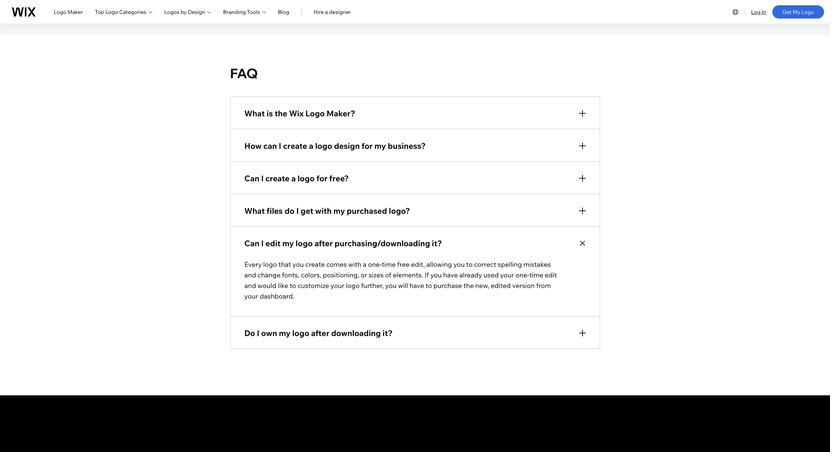 Task type: vqa. For each thing, say whether or not it's contained in the screenshot.
the bottom time
yes



Task type: locate. For each thing, give the bounding box(es) containing it.
can
[[264, 141, 277, 151]]

1 horizontal spatial edit
[[545, 271, 557, 279]]

your
[[501, 271, 514, 279], [331, 281, 345, 290], [245, 292, 258, 300]]

will
[[398, 281, 408, 290]]

hire a designer
[[314, 8, 351, 15]]

what files do i get with my purchased logo? list item
[[230, 194, 600, 227]]

the right is
[[275, 108, 288, 118]]

2 vertical spatial create
[[306, 260, 325, 268]]

2 what from the top
[[245, 206, 265, 216]]

branding tools
[[223, 8, 260, 15]]

get my logo
[[783, 8, 815, 15]]

edit
[[266, 238, 281, 248], [545, 271, 557, 279]]

0 vertical spatial with
[[315, 206, 332, 216]]

it? right 'downloading'
[[383, 328, 393, 338]]

edit,
[[411, 260, 425, 268]]

i
[[279, 141, 281, 151], [261, 173, 264, 183], [297, 206, 299, 216], [261, 238, 264, 248], [257, 328, 260, 338]]

my
[[375, 141, 386, 151], [334, 206, 345, 216], [283, 238, 294, 248], [279, 328, 291, 338]]

i for edit
[[261, 238, 264, 248]]

colors,
[[301, 271, 322, 279]]

1 vertical spatial your
[[331, 281, 345, 290]]

design
[[188, 8, 205, 15]]

and left "would" on the bottom left of page
[[245, 281, 256, 290]]

create inside every logo that you create comes with a one-time free edit, allowing you to correct spelling mistakes and change fonts, colors, positioning, or sizes of elements. if you have already used your one-time edit and would like to customize your logo further, you will have to purchase the new, edited version from your dashboard.
[[306, 260, 325, 268]]

0 vertical spatial create
[[283, 141, 307, 151]]

have up the purchase
[[444, 271, 458, 279]]

0 vertical spatial for
[[362, 141, 373, 151]]

0 horizontal spatial your
[[245, 292, 258, 300]]

0 horizontal spatial it?
[[383, 328, 393, 338]]

one-
[[368, 260, 382, 268], [516, 271, 530, 279]]

can inside can i create a logo for free? list item
[[245, 173, 260, 183]]

time
[[382, 260, 396, 268], [530, 271, 544, 279]]

used
[[484, 271, 499, 279]]

tools
[[247, 8, 260, 15]]

1 what from the top
[[245, 108, 265, 118]]

logo up colors,
[[296, 238, 313, 248]]

2 can from the top
[[245, 238, 260, 248]]

1 horizontal spatial it?
[[432, 238, 442, 248]]

what left is
[[245, 108, 265, 118]]

blog
[[278, 8, 290, 15]]

correct
[[475, 260, 497, 268]]

can inside list item
[[245, 238, 260, 248]]

blog link
[[278, 8, 290, 16]]

and down every
[[245, 271, 256, 279]]

logo inside popup button
[[105, 8, 118, 15]]

0 horizontal spatial to
[[290, 281, 296, 290]]

is
[[267, 108, 273, 118]]

log in
[[752, 8, 767, 15]]

one- up 'version'
[[516, 271, 530, 279]]

logo up change
[[263, 260, 277, 268]]

what is the wix logo maker? list item
[[230, 96, 600, 129]]

free
[[398, 260, 410, 268]]

what is the wix logo maker?
[[245, 108, 355, 118]]

for right design
[[362, 141, 373, 151]]

2 and from the top
[[245, 281, 256, 290]]

1 vertical spatial can
[[245, 238, 260, 248]]

can down how
[[245, 173, 260, 183]]

how can i create a logo design for my business?
[[245, 141, 426, 151]]

time up of at the left bottom
[[382, 260, 396, 268]]

edit up that
[[266, 238, 281, 248]]

create inside list item
[[266, 173, 290, 183]]

1 can from the top
[[245, 173, 260, 183]]

a
[[325, 8, 328, 15], [309, 141, 314, 151], [292, 173, 296, 183], [363, 260, 367, 268]]

1 vertical spatial time
[[530, 271, 544, 279]]

0 vertical spatial have
[[444, 271, 458, 279]]

can i create a logo for free? list item
[[230, 161, 600, 194]]

the down already
[[464, 281, 474, 290]]

with up or
[[349, 260, 362, 268]]

with
[[315, 206, 332, 216], [349, 260, 362, 268]]

the inside every logo that you create comes with a one-time free edit, allowing you to correct spelling mistakes and change fonts, colors, positioning, or sizes of elements. if you have already used your one-time edit and would like to customize your logo further, you will have to purchase the new, edited version from your dashboard.
[[464, 281, 474, 290]]

a inside list item
[[309, 141, 314, 151]]

you
[[293, 260, 304, 268], [454, 260, 465, 268], [431, 271, 442, 279], [386, 281, 397, 290]]

the
[[275, 108, 288, 118], [464, 281, 474, 290]]

have
[[444, 271, 458, 279], [410, 281, 425, 290]]

logo right own at the left of the page
[[292, 328, 310, 338]]

mistakes
[[524, 260, 551, 268]]

after for downloading
[[311, 328, 330, 338]]

2 horizontal spatial your
[[501, 271, 514, 279]]

of
[[385, 271, 392, 279]]

with inside every logo that you create comes with a one-time free edit, allowing you to correct spelling mistakes and change fonts, colors, positioning, or sizes of elements. if you have already used your one-time edit and would like to customize your logo further, you will have to purchase the new, edited version from your dashboard.
[[349, 260, 362, 268]]

create up colors,
[[306, 260, 325, 268]]

logo left design
[[315, 141, 333, 151]]

logo right wix at the top left
[[306, 108, 325, 118]]

0 vertical spatial edit
[[266, 238, 281, 248]]

you up already
[[454, 260, 465, 268]]

and
[[245, 271, 256, 279], [245, 281, 256, 290]]

0 vertical spatial and
[[245, 271, 256, 279]]

what
[[245, 108, 265, 118], [245, 206, 265, 216]]

every logo that you create comes with a one-time free edit, allowing you to correct spelling mistakes and change fonts, colors, positioning, or sizes of elements. if you have already used your one-time edit and would like to customize your logo further, you will have to purchase the new, edited version from your dashboard.
[[245, 260, 557, 300]]

logo inside list item
[[315, 141, 333, 151]]

1 vertical spatial it?
[[383, 328, 393, 338]]

0 horizontal spatial time
[[382, 260, 396, 268]]

0 vertical spatial one-
[[368, 260, 382, 268]]

to
[[467, 260, 473, 268], [290, 281, 296, 290], [426, 281, 432, 290]]

what left files
[[245, 206, 265, 216]]

categories
[[119, 8, 146, 15]]

your down spelling
[[501, 271, 514, 279]]

1 horizontal spatial with
[[349, 260, 362, 268]]

after
[[315, 238, 333, 248], [311, 328, 330, 338]]

1 vertical spatial for
[[317, 173, 328, 183]]

your down "would" on the bottom left of page
[[245, 292, 258, 300]]

logo down positioning,
[[346, 281, 360, 290]]

it? up allowing
[[432, 238, 442, 248]]

hire a designer link
[[314, 8, 351, 16]]

1 vertical spatial create
[[266, 173, 290, 183]]

time down mistakes
[[530, 271, 544, 279]]

customize
[[298, 281, 329, 290]]

what files do i get with my purchased logo?
[[245, 206, 410, 216]]

list
[[230, 96, 600, 349]]

to right like
[[290, 281, 296, 290]]

1 vertical spatial have
[[410, 281, 425, 290]]

it?
[[432, 238, 442, 248], [383, 328, 393, 338]]

what inside the what is the wix logo maker? list item
[[245, 108, 265, 118]]

0 vertical spatial the
[[275, 108, 288, 118]]

one- up sizes
[[368, 260, 382, 268]]

with inside what files do i get with my purchased logo? list item
[[315, 206, 332, 216]]

can up every
[[245, 238, 260, 248]]

1 horizontal spatial to
[[426, 281, 432, 290]]

do
[[245, 328, 255, 338]]

0 horizontal spatial with
[[315, 206, 332, 216]]

create up files
[[266, 173, 290, 183]]

free?
[[330, 173, 349, 183]]

1 horizontal spatial have
[[444, 271, 458, 279]]

to up already
[[467, 260, 473, 268]]

0 horizontal spatial have
[[410, 281, 425, 290]]

1 vertical spatial and
[[245, 281, 256, 290]]

it? for can i edit my logo after purchasing/downloading it?
[[432, 238, 442, 248]]

have right will
[[410, 281, 425, 290]]

for inside list item
[[362, 141, 373, 151]]

0 vertical spatial what
[[245, 108, 265, 118]]

from
[[537, 281, 551, 290]]

0 vertical spatial after
[[315, 238, 333, 248]]

my right own at the left of the page
[[279, 328, 291, 338]]

1 vertical spatial edit
[[545, 271, 557, 279]]

your down positioning,
[[331, 281, 345, 290]]

logo
[[54, 8, 66, 15], [105, 8, 118, 15], [802, 8, 815, 15], [306, 108, 325, 118]]

for
[[362, 141, 373, 151], [317, 173, 328, 183]]

i for own
[[257, 328, 260, 338]]

1 vertical spatial what
[[245, 206, 265, 216]]

a inside every logo that you create comes with a one-time free edit, allowing you to correct spelling mistakes and change fonts, colors, positioning, or sizes of elements. if you have already used your one-time edit and would like to customize your logo further, you will have to purchase the new, edited version from your dashboard.
[[363, 260, 367, 268]]

edit up from
[[545, 271, 557, 279]]

create right can
[[283, 141, 307, 151]]

designer
[[329, 8, 351, 15]]

1 horizontal spatial for
[[362, 141, 373, 151]]

you right if
[[431, 271, 442, 279]]

logo right top
[[105, 8, 118, 15]]

can for can i edit my logo after purchasing/downloading it?
[[245, 238, 260, 248]]

my left business?
[[375, 141, 386, 151]]

1 horizontal spatial the
[[464, 281, 474, 290]]

like
[[278, 281, 288, 290]]

to down if
[[426, 281, 432, 290]]

logo
[[315, 141, 333, 151], [298, 173, 315, 183], [296, 238, 313, 248], [263, 260, 277, 268], [346, 281, 360, 290], [292, 328, 310, 338]]

create
[[283, 141, 307, 151], [266, 173, 290, 183], [306, 260, 325, 268]]

1 vertical spatial with
[[349, 260, 362, 268]]

what inside what files do i get with my purchased logo? list item
[[245, 206, 265, 216]]

0 vertical spatial it?
[[432, 238, 442, 248]]

1 vertical spatial the
[[464, 281, 474, 290]]

0 horizontal spatial for
[[317, 173, 328, 183]]

0 vertical spatial time
[[382, 260, 396, 268]]

elements.
[[393, 271, 424, 279]]

with right get
[[315, 206, 332, 216]]

logo left maker
[[54, 8, 66, 15]]

1 vertical spatial after
[[311, 328, 330, 338]]

1 horizontal spatial time
[[530, 271, 544, 279]]

for left free?
[[317, 173, 328, 183]]

1 horizontal spatial one-
[[516, 271, 530, 279]]

0 vertical spatial can
[[245, 173, 260, 183]]

2 vertical spatial your
[[245, 292, 258, 300]]



Task type: describe. For each thing, give the bounding box(es) containing it.
every
[[245, 260, 262, 268]]

language selector, english selected image
[[732, 8, 740, 16]]

top
[[95, 8, 104, 15]]

design
[[334, 141, 360, 151]]

0 horizontal spatial the
[[275, 108, 288, 118]]

would
[[258, 281, 277, 290]]

1 vertical spatial one-
[[516, 271, 530, 279]]

do
[[285, 206, 295, 216]]

fonts,
[[282, 271, 300, 279]]

my
[[793, 8, 801, 15]]

change
[[258, 271, 281, 279]]

branding tools button
[[223, 8, 266, 16]]

top logo categories
[[95, 8, 146, 15]]

you up fonts,
[[293, 260, 304, 268]]

purchasing/downloading
[[335, 238, 430, 248]]

create inside list item
[[283, 141, 307, 151]]

comes
[[327, 260, 347, 268]]

files
[[267, 206, 283, 216]]

logo right my
[[802, 8, 815, 15]]

it? for do i own my logo after downloading it?
[[383, 328, 393, 338]]

edited
[[491, 281, 511, 290]]

own
[[261, 328, 277, 338]]

business?
[[388, 141, 426, 151]]

get
[[301, 206, 314, 216]]

get
[[783, 8, 792, 15]]

branding
[[223, 8, 246, 15]]

log in link
[[752, 8, 767, 16]]

my left purchased
[[334, 206, 345, 216]]

do i own my logo after downloading it?
[[245, 328, 393, 338]]

that
[[279, 260, 291, 268]]

logos by design
[[164, 8, 205, 15]]

0 horizontal spatial one-
[[368, 260, 382, 268]]

logo?
[[389, 206, 410, 216]]

or
[[361, 271, 367, 279]]

logo inside list item
[[306, 108, 325, 118]]

faq
[[230, 65, 258, 82]]

log
[[752, 8, 761, 15]]

what for what files do i get with my purchased logo?
[[245, 206, 265, 216]]

allowing
[[427, 260, 452, 268]]

can i edit my logo after purchasing/downloading it? list item
[[230, 226, 600, 317]]

hire
[[314, 8, 324, 15]]

sizes
[[369, 271, 384, 279]]

logo maker
[[54, 8, 83, 15]]

in
[[762, 8, 767, 15]]

how can i create a logo design for my business? list item
[[230, 129, 600, 162]]

edit inside every logo that you create comes with a one-time free edit, allowing you to correct spelling mistakes and change fonts, colors, positioning, or sizes of elements. if you have already used your one-time edit and would like to customize your logo further, you will have to purchase the new, edited version from your dashboard.
[[545, 271, 557, 279]]

logo inside "link"
[[54, 8, 66, 15]]

top logo categories button
[[95, 8, 152, 16]]

already
[[460, 271, 482, 279]]

do i own my logo after downloading it? list item
[[230, 316, 600, 349]]

by
[[181, 8, 187, 15]]

1 and from the top
[[245, 271, 256, 279]]

for inside list item
[[317, 173, 328, 183]]

logo maker link
[[54, 8, 83, 16]]

if
[[425, 271, 429, 279]]

further,
[[361, 281, 384, 290]]

can i create a logo for free?
[[245, 173, 349, 183]]

you down of at the left bottom
[[386, 281, 397, 290]]

my up that
[[283, 238, 294, 248]]

spelling
[[498, 260, 522, 268]]

can for can i create a logo for free?
[[245, 173, 260, 183]]

downloading
[[331, 328, 381, 338]]

logos by design button
[[164, 8, 211, 16]]

purchased
[[347, 206, 387, 216]]

logos
[[164, 8, 180, 15]]

what for what is the wix logo maker?
[[245, 108, 265, 118]]

new,
[[476, 281, 490, 290]]

positioning,
[[323, 271, 359, 279]]

i for create
[[261, 173, 264, 183]]

after for purchasing/downloading
[[315, 238, 333, 248]]

maker?
[[327, 108, 355, 118]]

list containing what is the wix logo maker?
[[230, 96, 600, 349]]

0 horizontal spatial edit
[[266, 238, 281, 248]]

version
[[513, 281, 535, 290]]

purchase
[[434, 281, 462, 290]]

i inside list item
[[279, 141, 281, 151]]

maker
[[68, 8, 83, 15]]

2 horizontal spatial to
[[467, 260, 473, 268]]

1 horizontal spatial your
[[331, 281, 345, 290]]

dashboard.
[[260, 292, 295, 300]]

how
[[245, 141, 262, 151]]

wix
[[289, 108, 304, 118]]

get my logo link
[[773, 5, 825, 18]]

logo up get
[[298, 173, 315, 183]]

can i edit my logo after purchasing/downloading it?
[[245, 238, 442, 248]]

0 vertical spatial your
[[501, 271, 514, 279]]

my inside list item
[[375, 141, 386, 151]]



